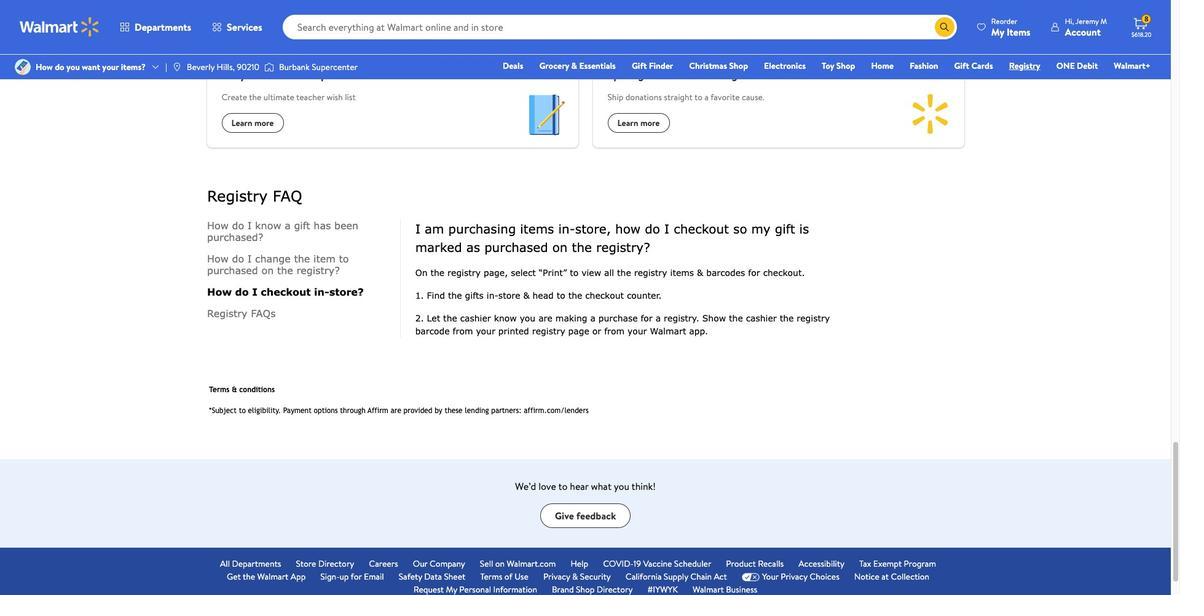 Task type: locate. For each thing, give the bounding box(es) containing it.
departments
[[135, 20, 191, 34], [232, 558, 281, 570]]

2 privacy from the left
[[781, 571, 808, 583]]

learn down create
[[232, 117, 253, 129]]

gift inside gift cards link
[[955, 60, 970, 72]]

0 horizontal spatial shop
[[730, 60, 749, 72]]

services
[[227, 20, 262, 34]]

learn more inside "learn more" link
[[618, 4, 660, 16]]

departments up get the walmart app link
[[232, 558, 281, 570]]

the right create
[[249, 91, 262, 104]]

sell
[[480, 558, 494, 570]]

your privacy choices
[[763, 571, 840, 583]]

1 horizontal spatial to
[[695, 91, 703, 104]]

 image
[[264, 61, 274, 73], [172, 62, 182, 72]]

1 horizontal spatial  image
[[264, 61, 274, 73]]

toy shop link
[[817, 59, 861, 73]]

use
[[515, 571, 529, 583]]

act
[[714, 571, 728, 583]]

how
[[36, 61, 53, 73]]

more down the ultimate
[[255, 117, 274, 129]]

jeremy
[[1076, 16, 1100, 26]]

cause.
[[742, 91, 765, 104]]

learn more down donations
[[618, 117, 660, 129]]

up
[[315, 67, 327, 83], [340, 571, 349, 583]]

create the ultimate teacher wish list
[[222, 91, 356, 104]]

all departments link
[[220, 558, 281, 571]]

learn more link
[[593, 0, 965, 35]]

privacy
[[544, 571, 571, 583], [781, 571, 808, 583]]

gift for gift finder
[[632, 60, 647, 72]]

privacy choices icon image
[[742, 573, 760, 582]]

the down all departments
[[243, 571, 255, 583]]

safety
[[399, 571, 423, 583]]

you right do
[[66, 61, 80, 73]]

sign-
[[321, 571, 340, 583]]

privacy right your
[[781, 571, 808, 583]]

choices
[[810, 571, 840, 583]]

to left a
[[695, 91, 703, 104]]

gift
[[632, 60, 647, 72], [955, 60, 970, 72]]

your right set on the top of page
[[240, 67, 262, 83]]

christmas shop link
[[684, 59, 754, 73]]

give
[[555, 509, 574, 523]]

security
[[580, 571, 611, 583]]

our company link
[[413, 558, 466, 571]]

0 vertical spatial for
[[330, 67, 344, 83]]

do
[[55, 61, 64, 73]]

feedback
[[577, 509, 616, 523]]

one debit link
[[1052, 59, 1104, 73]]

company
[[430, 558, 466, 570]]

1 shop from the left
[[730, 60, 749, 72]]

1 horizontal spatial for
[[351, 571, 362, 583]]

1 vertical spatial to
[[559, 480, 568, 494]]

1 vertical spatial up
[[340, 571, 349, 583]]

gift left cards
[[955, 60, 970, 72]]

careers
[[369, 558, 398, 570]]

sign-up for email
[[321, 571, 384, 583]]

tax exempt program link
[[860, 558, 937, 571]]

0 vertical spatial you
[[66, 61, 80, 73]]

0 horizontal spatial departments
[[135, 20, 191, 34]]

sign-up for email link
[[321, 571, 384, 584]]

store
[[296, 558, 316, 570]]

supercenter
[[312, 61, 358, 73]]

learn more button down create
[[222, 113, 284, 133]]

learn more down create
[[232, 117, 274, 129]]

1 horizontal spatial privacy
[[781, 571, 808, 583]]

electronics
[[765, 60, 806, 72]]

1 gift from the left
[[632, 60, 647, 72]]

home link
[[866, 59, 900, 73]]

2 shop from the left
[[837, 60, 856, 72]]

change
[[709, 67, 744, 83]]

help link
[[571, 558, 589, 571]]

walmart+ link
[[1109, 59, 1157, 73]]

2 gift from the left
[[955, 60, 970, 72]]

learn for set your classroom up for success
[[232, 117, 253, 129]]

the
[[249, 91, 262, 104], [243, 571, 255, 583]]

 image
[[15, 59, 31, 75]]

gift left finder
[[632, 60, 647, 72]]

california supply chain act link
[[626, 571, 728, 584]]

1 horizontal spatial you
[[614, 480, 630, 494]]

0 horizontal spatial your
[[102, 61, 119, 73]]

up down directory
[[340, 571, 349, 583]]

for
[[330, 67, 344, 83], [351, 571, 362, 583]]

home
[[872, 60, 894, 72]]

set your classroom up for success
[[222, 67, 383, 83]]

the inside the tax exempt program get the walmart app
[[243, 571, 255, 583]]

wish
[[327, 91, 343, 104]]

search icon image
[[940, 22, 950, 32]]

learn up the gift finder link
[[618, 4, 639, 16]]

shop
[[730, 60, 749, 72], [837, 60, 856, 72]]

deals
[[503, 60, 524, 72]]

0 horizontal spatial  image
[[172, 62, 182, 72]]

departments inside popup button
[[135, 20, 191, 34]]

1 horizontal spatial departments
[[232, 558, 281, 570]]

safety data sheet link
[[399, 571, 466, 584]]

up up teacher
[[315, 67, 327, 83]]

ultimate
[[264, 91, 295, 104]]

at
[[882, 571, 889, 583]]

my
[[992, 25, 1005, 38]]

shop right christmas
[[730, 60, 749, 72]]

departments up |
[[135, 20, 191, 34]]

1 vertical spatial you
[[614, 480, 630, 494]]

1 horizontal spatial gift
[[955, 60, 970, 72]]

good
[[638, 67, 663, 83]]

walmart image
[[20, 17, 100, 37]]

you right what
[[614, 480, 630, 494]]

our
[[413, 558, 428, 570]]

privacy left help link
[[544, 571, 571, 583]]

there's a gift for it. a registry full of ideas for any occasion. learn more. image
[[897, 0, 965, 35]]

notice
[[855, 571, 880, 583]]

sheet
[[444, 571, 466, 583]]

 image for burbank supercenter
[[264, 61, 274, 73]]

0 vertical spatial up
[[315, 67, 327, 83]]

your right want
[[102, 61, 119, 73]]

1 horizontal spatial up
[[340, 571, 349, 583]]

help
[[571, 558, 589, 570]]

gift cards link
[[949, 59, 999, 73]]

0 vertical spatial departments
[[135, 20, 191, 34]]

learn more button down donations
[[608, 113, 670, 133]]

 image right |
[[172, 62, 182, 72]]

1 privacy from the left
[[544, 571, 571, 583]]

for up wish
[[330, 67, 344, 83]]

0 vertical spatial to
[[695, 91, 703, 104]]

1 vertical spatial for
[[351, 571, 362, 583]]

1 horizontal spatial shop
[[837, 60, 856, 72]]

notice at collection link
[[855, 571, 930, 584]]

learn more for spark good & create change
[[618, 117, 660, 129]]

1 vertical spatial the
[[243, 571, 255, 583]]

shop right toy
[[837, 60, 856, 72]]

learn more button
[[608, 0, 670, 20], [222, 113, 284, 133], [608, 113, 670, 133]]

spark good & create change. ship donations straight to a favorite cause. learn more. image
[[897, 80, 965, 148]]

chain
[[691, 571, 712, 583]]

& right grocery
[[572, 60, 578, 72]]

 image right "90210"
[[264, 61, 274, 73]]

learn for spark good & create change
[[618, 117, 639, 129]]

set your classroom up for success. create the ultimate teacher wish list. learn more. image
[[511, 80, 578, 148]]

email
[[364, 571, 384, 583]]

hear
[[570, 480, 589, 494]]

to right love at left bottom
[[559, 480, 568, 494]]

teacher
[[296, 91, 325, 104]]

for left email
[[351, 571, 362, 583]]

& down "help"
[[573, 571, 578, 583]]

spark good & create change
[[608, 67, 744, 83]]

you
[[66, 61, 80, 73], [614, 480, 630, 494]]

more down donations
[[641, 117, 660, 129]]

0 horizontal spatial gift
[[632, 60, 647, 72]]

deals link
[[498, 59, 529, 73]]

learn down ship on the right top of the page
[[618, 117, 639, 129]]

learn more up gift finder
[[618, 4, 660, 16]]

what
[[591, 480, 612, 494]]

0 horizontal spatial privacy
[[544, 571, 571, 583]]

8
[[1145, 14, 1149, 24]]

california supply chain act
[[626, 571, 728, 583]]

more for spark good & create change
[[641, 117, 660, 129]]

grocery
[[540, 60, 570, 72]]



Task type: vqa. For each thing, say whether or not it's contained in the screenshot.
Buy
no



Task type: describe. For each thing, give the bounding box(es) containing it.
supply
[[664, 571, 689, 583]]

more for set your classroom up for success
[[255, 117, 274, 129]]

toy shop
[[822, 60, 856, 72]]

christmas
[[690, 60, 728, 72]]

think!
[[632, 480, 656, 494]]

0 horizontal spatial to
[[559, 480, 568, 494]]

beverly
[[187, 61, 215, 73]]

california
[[626, 571, 662, 583]]

m
[[1101, 16, 1108, 26]]

learn more button up gift finder
[[608, 0, 670, 20]]

christmas shop
[[690, 60, 749, 72]]

hi, jeremy m account
[[1066, 16, 1108, 38]]

list
[[345, 91, 356, 104]]

shop for toy shop
[[837, 60, 856, 72]]

account
[[1066, 25, 1102, 38]]

we'd love to hear what you think!
[[515, 480, 656, 494]]

terms of use
[[481, 571, 529, 583]]

covid-19 vaccine scheduler
[[603, 558, 712, 570]]

ship
[[608, 91, 624, 104]]

Search search field
[[283, 15, 958, 39]]

essentials
[[580, 60, 616, 72]]

learn more button for spark good & create change
[[608, 113, 670, 133]]

ship donations straight to a favorite cause.
[[608, 91, 765, 104]]

0 horizontal spatial up
[[315, 67, 327, 83]]

your
[[763, 571, 779, 583]]

hills,
[[217, 61, 235, 73]]

set
[[222, 67, 238, 83]]

Walmart Site-Wide search field
[[283, 15, 958, 39]]

learn more for set your classroom up for success
[[232, 117, 274, 129]]

 image for beverly hills, 90210
[[172, 62, 182, 72]]

walmart+
[[1115, 60, 1151, 72]]

registry link
[[1004, 59, 1047, 73]]

sell on walmart.com
[[480, 558, 556, 570]]

gift finder
[[632, 60, 674, 72]]

accessibility
[[799, 558, 845, 570]]

store directory link
[[296, 558, 354, 571]]

electronics link
[[759, 59, 812, 73]]

a
[[705, 91, 709, 104]]

gift for gift cards
[[955, 60, 970, 72]]

our company
[[413, 558, 466, 570]]

finder
[[649, 60, 674, 72]]

fashion link
[[905, 59, 944, 73]]

0 vertical spatial the
[[249, 91, 262, 104]]

items
[[1007, 25, 1031, 38]]

1 horizontal spatial your
[[240, 67, 262, 83]]

burbank
[[279, 61, 310, 73]]

get the walmart app link
[[227, 571, 306, 584]]

vaccine
[[644, 558, 673, 570]]

more up gift finder
[[641, 4, 660, 16]]

gift cards
[[955, 60, 994, 72]]

0 horizontal spatial you
[[66, 61, 80, 73]]

covid-19 vaccine scheduler link
[[603, 558, 712, 571]]

& for essentials
[[572, 60, 578, 72]]

all departments
[[220, 558, 281, 570]]

shop for christmas shop
[[730, 60, 749, 72]]

& right good at the top right of the page
[[665, 67, 673, 83]]

give feedback button
[[540, 504, 631, 529]]

fashion
[[910, 60, 939, 72]]

app
[[291, 571, 306, 583]]

1 vertical spatial departments
[[232, 558, 281, 570]]

cheers to the happy couple. build your registry with items you'll love. learn more. image
[[511, 0, 578, 35]]

careers link
[[369, 558, 398, 571]]

services button
[[202, 12, 273, 42]]

$618.20
[[1132, 30, 1152, 39]]

& for security
[[573, 571, 578, 583]]

learn more button for set your classroom up for success
[[222, 113, 284, 133]]

sell on walmart.com link
[[480, 558, 556, 571]]

favorite
[[711, 91, 740, 104]]

love
[[539, 480, 557, 494]]

spark
[[608, 67, 636, 83]]

terms
[[481, 571, 503, 583]]

debit
[[1078, 60, 1099, 72]]

one debit
[[1057, 60, 1099, 72]]

tax exempt program get the walmart app
[[227, 558, 937, 583]]

cards
[[972, 60, 994, 72]]

data
[[425, 571, 442, 583]]

19
[[634, 558, 642, 570]]

straight
[[664, 91, 693, 104]]

notice at collection
[[855, 571, 930, 583]]

90210
[[237, 61, 260, 73]]

0 horizontal spatial for
[[330, 67, 344, 83]]

privacy & security
[[544, 571, 611, 583]]

8 $618.20
[[1132, 14, 1152, 39]]

give feedback
[[555, 509, 616, 523]]

up inside the sign-up for email link
[[340, 571, 349, 583]]

directory
[[318, 558, 354, 570]]

store directory
[[296, 558, 354, 570]]

exempt
[[874, 558, 902, 570]]

want
[[82, 61, 100, 73]]

grocery & essentials link
[[534, 59, 622, 73]]

items?
[[121, 61, 146, 73]]

create
[[222, 91, 247, 104]]

collection
[[892, 571, 930, 583]]

burbank supercenter
[[279, 61, 358, 73]]

product
[[727, 558, 756, 570]]

reorder
[[992, 16, 1018, 26]]

walmart
[[257, 571, 289, 583]]



